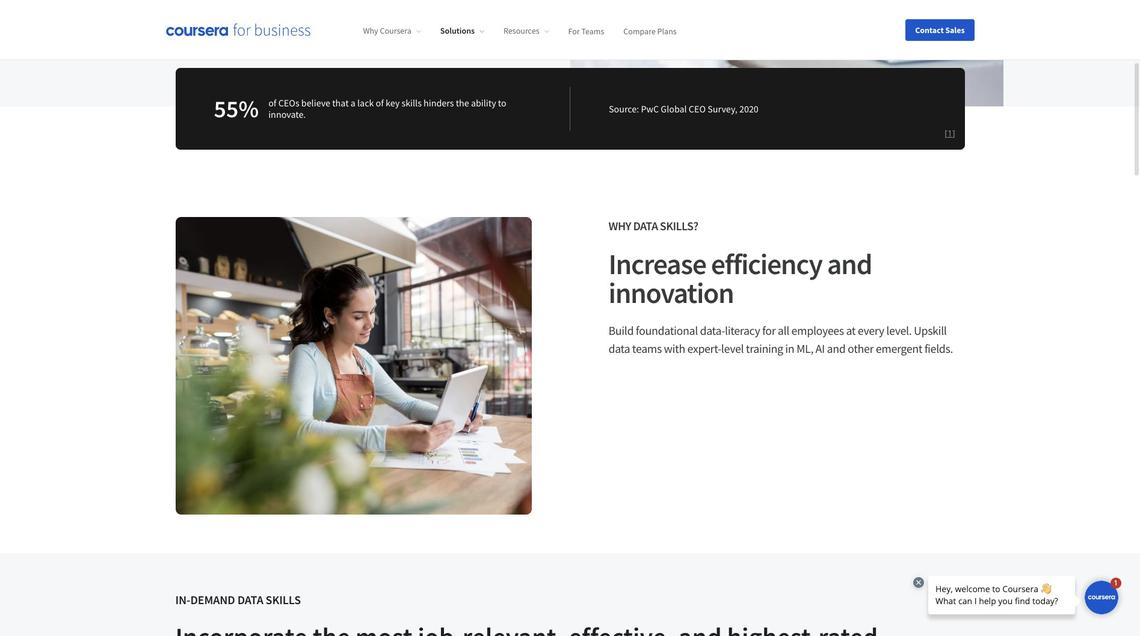 Task type: vqa. For each thing, say whether or not it's contained in the screenshot.
Skills
yes



Task type: locate. For each thing, give the bounding box(es) containing it.
a inside of ceos believe that a lack of key skills hinders the ability to innovate.
[[351, 97, 355, 109]]

skills
[[402, 97, 422, 109]]

build
[[609, 323, 634, 338]]

upskill
[[914, 323, 947, 338]]

to
[[498, 97, 506, 109]]

0 vertical spatial data
[[633, 218, 658, 233]]

coursera
[[317, 16, 353, 28], [380, 25, 411, 36]]

for left all
[[762, 323, 776, 338]]

2 and from the top
[[827, 341, 846, 356]]

increase
[[609, 246, 706, 282]]

build foundational data-literacy for all employees at every level. upskill data teams with expert-level training in ml, ai and other emergent fields.
[[609, 323, 953, 356]]

why
[[363, 25, 378, 36], [609, 218, 631, 233]]

small
[[224, 16, 246, 28]]

1 vertical spatial and
[[827, 341, 846, 356]]

[ 1 ]
[[945, 128, 955, 139]]

of left key on the top of page
[[376, 97, 384, 109]]

for right out
[[355, 16, 366, 28]]

ai
[[816, 341, 825, 356]]

1 vertical spatial a
[[351, 97, 355, 109]]

emergent
[[876, 341, 922, 356]]

0 horizontal spatial data
[[237, 593, 263, 608]]

1 horizontal spatial coursera
[[380, 25, 411, 36]]

1 horizontal spatial a
[[351, 97, 355, 109]]

source:
[[609, 103, 639, 115]]

1 horizontal spatial for
[[762, 323, 776, 338]]

a right that
[[351, 97, 355, 109]]

contact
[[915, 24, 944, 35]]

1 and from the top
[[827, 246, 872, 282]]

0 vertical spatial why
[[363, 25, 378, 36]]

why coursera
[[363, 25, 411, 36]]

0 horizontal spatial why
[[363, 25, 378, 36]]

1
[[948, 128, 952, 139]]

of
[[268, 97, 276, 109], [376, 97, 384, 109]]

teams
[[632, 341, 662, 356]]

of left the ceos
[[268, 97, 276, 109]]

0 horizontal spatial teams
[[368, 16, 394, 28]]

0 horizontal spatial a
[[217, 16, 222, 28]]

and
[[827, 246, 872, 282], [827, 341, 846, 356]]

1 horizontal spatial data
[[633, 218, 658, 233]]

[
[[945, 128, 948, 139]]

for
[[355, 16, 366, 28], [762, 323, 776, 338]]

data left "skills"
[[237, 593, 263, 608]]

hinders
[[424, 97, 454, 109]]

level
[[721, 341, 744, 356]]

other
[[848, 341, 874, 356]]

sales
[[945, 24, 965, 35]]

in-
[[175, 593, 190, 608]]

global
[[661, 103, 687, 115]]

data left 'skills?'
[[633, 218, 658, 233]]

solutions
[[440, 25, 475, 36]]

resources
[[504, 25, 539, 36]]

teams
[[368, 16, 394, 28], [581, 25, 604, 36]]

contact sales
[[915, 24, 965, 35]]

1 horizontal spatial why
[[609, 218, 631, 233]]

data-
[[700, 323, 725, 338]]

1 vertical spatial for
[[762, 323, 776, 338]]

the
[[456, 97, 469, 109]]

survey,
[[708, 103, 738, 115]]

why coursera link
[[363, 25, 421, 36]]

check out coursera for teams link
[[274, 15, 408, 29]]

plans
[[657, 25, 677, 36]]

1 horizontal spatial of
[[376, 97, 384, 109]]

and inside increase efficiency and innovation
[[827, 246, 872, 282]]

0 horizontal spatial of
[[268, 97, 276, 109]]

compare
[[624, 25, 656, 36]]

skills?
[[660, 218, 698, 233]]

literacy
[[725, 323, 760, 338]]

1 vertical spatial why
[[609, 218, 631, 233]]

training
[[746, 341, 783, 356]]

0 horizontal spatial coursera
[[317, 16, 353, 28]]

key
[[386, 97, 400, 109]]

a
[[217, 16, 222, 28], [351, 97, 355, 109]]

in
[[785, 341, 794, 356]]

data
[[633, 218, 658, 233], [237, 593, 263, 608]]

and inside build foundational data-literacy for all employees at every level. upskill data teams with expert-level training in ml, ai and other emergent fields.
[[827, 341, 846, 356]]

innovate.
[[268, 108, 306, 120]]

2 of from the left
[[376, 97, 384, 109]]

lack
[[357, 97, 374, 109]]

1 horizontal spatial teams
[[581, 25, 604, 36]]

at
[[846, 323, 856, 338]]

for teams
[[568, 25, 604, 36]]

0 horizontal spatial for
[[355, 16, 366, 28]]

fields.
[[925, 341, 953, 356]]

0 vertical spatial and
[[827, 246, 872, 282]]

a left small
[[217, 16, 222, 28]]

2020
[[739, 103, 759, 115]]



Task type: describe. For each thing, give the bounding box(es) containing it.
every
[[858, 323, 884, 338]]

innovation
[[609, 275, 734, 311]]

for inside build foundational data-literacy for all employees at every level. upskill data teams with expert-level training in ml, ai and other emergent fields.
[[762, 323, 776, 338]]

all
[[778, 323, 789, 338]]

coursera for business image
[[166, 24, 310, 36]]

demand
[[190, 593, 235, 608]]

check
[[274, 16, 299, 28]]

out
[[301, 16, 315, 28]]

1 of from the left
[[268, 97, 276, 109]]

pwc
[[641, 103, 659, 115]]

efficiency
[[711, 246, 822, 282]]

compare plans
[[624, 25, 677, 36]]

increase efficiency and innovation
[[609, 246, 872, 311]]

of ceos believe that a lack of key skills hinders the ability to innovate.
[[268, 97, 506, 120]]

ability
[[471, 97, 496, 109]]

upskilling a small team? check out coursera for teams
[[175, 16, 394, 28]]

1 vertical spatial data
[[237, 593, 263, 608]]

compare plans link
[[624, 25, 677, 36]]

team?
[[248, 16, 273, 28]]

for teams link
[[568, 25, 604, 36]]

]
[[952, 128, 955, 139]]

resources link
[[504, 25, 549, 36]]

why data skills?
[[609, 218, 698, 233]]

skills
[[266, 593, 301, 608]]

employees
[[791, 323, 844, 338]]

data
[[609, 341, 630, 356]]

with
[[664, 341, 685, 356]]

foundational
[[636, 323, 698, 338]]

0 vertical spatial for
[[355, 16, 366, 28]]

believe
[[301, 97, 330, 109]]

solutions link
[[440, 25, 484, 36]]

in-demand data skills
[[175, 593, 301, 608]]

0 vertical spatial a
[[217, 16, 222, 28]]

ml,
[[797, 341, 813, 356]]

ceos
[[278, 97, 299, 109]]

expert-
[[687, 341, 721, 356]]

why data skills? image
[[175, 217, 532, 515]]

contact sales button
[[906, 19, 974, 41]]

why for why coursera
[[363, 25, 378, 36]]

why for why data skills?
[[609, 218, 631, 233]]

source: pwc global ceo survey, 2020
[[609, 103, 759, 115]]

55%
[[214, 94, 259, 124]]

upskilling
[[175, 16, 216, 28]]

ceo
[[689, 103, 706, 115]]

level.
[[886, 323, 912, 338]]

for
[[568, 25, 580, 36]]

that
[[332, 97, 349, 109]]



